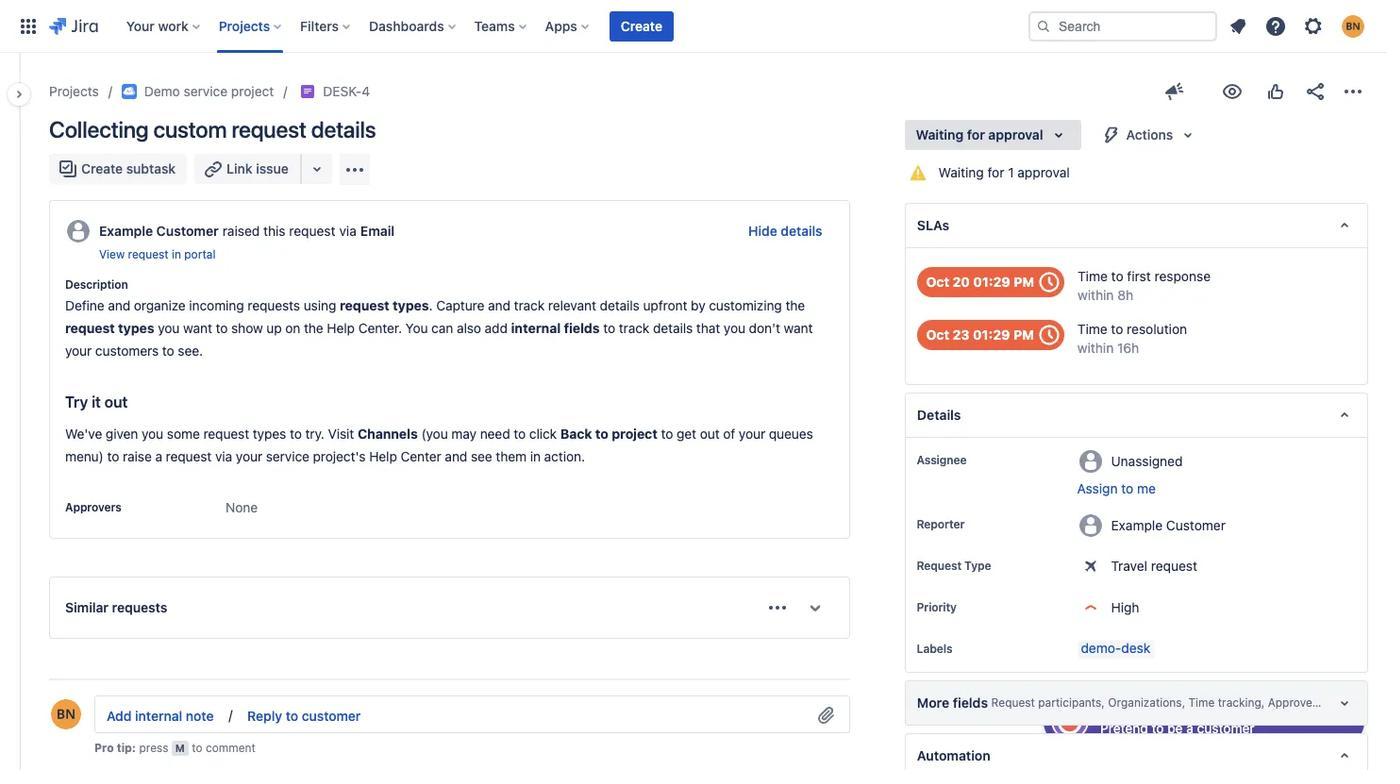 Task type: vqa. For each thing, say whether or not it's contained in the screenshot.
to within Define and organize incoming requests using request types . Capture and track relevant details upfront by customizing the request types you want to show up on the Help Center. You can also add internal fields
yes



Task type: locate. For each thing, give the bounding box(es) containing it.
customer inside demo basics pretend to be a customer
[[1198, 720, 1255, 736]]

1 horizontal spatial for
[[988, 164, 1005, 180]]

create down collecting
[[81, 161, 123, 177]]

give feedback image
[[1164, 80, 1187, 103]]

0 vertical spatial a
[[155, 449, 162, 465]]

1 horizontal spatial out
[[700, 426, 720, 442]]

customer up portal on the top left of the page
[[156, 223, 219, 239]]

service down try.
[[266, 449, 310, 465]]

waiting down waiting for approval
[[939, 164, 985, 180]]

1 horizontal spatial and
[[445, 449, 468, 465]]

0 vertical spatial within
[[1078, 287, 1115, 303]]

in left portal on the top left of the page
[[172, 247, 181, 262]]

show
[[231, 320, 263, 336]]

your right the of
[[739, 426, 766, 442]]

within inside 'time to resolution within 16h'
[[1078, 340, 1114, 356]]

0 vertical spatial track
[[514, 298, 545, 314]]

2 vertical spatial time
[[1189, 696, 1215, 710]]

1 horizontal spatial customer
[[1167, 517, 1226, 533]]

out for it
[[105, 394, 128, 411]]

work log
[[289, 706, 344, 722]]

to inside button
[[286, 708, 299, 724]]

0 horizontal spatial types
[[118, 320, 154, 336]]

add attachment image
[[815, 704, 838, 727]]

1 horizontal spatial customer
[[1198, 720, 1255, 736]]

0 vertical spatial example
[[99, 223, 153, 239]]

copy link to issue image
[[367, 83, 382, 98]]

first up 8h
[[1128, 268, 1152, 284]]

out left the of
[[700, 426, 720, 442]]

1 vertical spatial clockicon image
[[1035, 320, 1065, 350]]

1 horizontal spatial requests
[[248, 298, 300, 314]]

on
[[285, 320, 301, 336]]

1 horizontal spatial via
[[339, 223, 357, 239]]

details right hide
[[781, 223, 823, 239]]

0 vertical spatial 01:29
[[974, 274, 1011, 290]]

1 vertical spatial example
[[1112, 517, 1163, 533]]

01:29 right 23
[[974, 327, 1011, 343]]

oct for oct 20 01:29 pm
[[927, 274, 950, 290]]

/
[[225, 706, 236, 722]]

for inside waiting for approval dropdown button
[[968, 127, 986, 143]]

clockicon image left within 16h button
[[1035, 320, 1065, 350]]

details left upfront
[[600, 298, 640, 314]]

comment
[[206, 741, 256, 755]]

define
[[65, 298, 104, 314]]

waiting up warning: insufficient approvers image
[[916, 127, 964, 143]]

help down channels
[[369, 449, 397, 465]]

1 horizontal spatial a
[[1187, 720, 1194, 736]]

01:29 right the 20
[[974, 274, 1011, 290]]

1 vertical spatial waiting
[[939, 164, 985, 180]]

add internal note
[[107, 708, 214, 724]]

example up view
[[99, 223, 153, 239]]

0 vertical spatial first
[[1128, 268, 1152, 284]]

16h
[[1118, 340, 1140, 356]]

1 horizontal spatial track
[[619, 320, 650, 336]]

first left the 'newest first' icon
[[795, 706, 820, 722]]

example customer
[[1112, 517, 1226, 533]]

details
[[311, 116, 376, 143], [781, 223, 823, 239], [600, 298, 640, 314], [653, 320, 693, 336]]

sidebar navigation image
[[0, 76, 42, 113]]

0 horizontal spatial project
[[231, 83, 274, 99]]

in inside to get out of your queues menu) to raise a request via your service project's help center and see them in action.
[[530, 449, 541, 465]]

description
[[65, 278, 128, 292]]

you down organize on the left of the page
[[158, 320, 180, 336]]

1 horizontal spatial want
[[784, 320, 813, 336]]

basics
[[1136, 704, 1172, 719]]

1 vertical spatial requests
[[112, 600, 168, 616]]

pm right the 20
[[1014, 274, 1035, 290]]

2 horizontal spatial and
[[488, 298, 511, 314]]

and down description in the left of the page
[[108, 298, 130, 314]]

them
[[496, 449, 527, 465]]

request inside more fields request participants, organizations, time tracking, approver groups, com
[[992, 696, 1036, 710]]

0 horizontal spatial create
[[81, 161, 123, 177]]

appswitcher icon image
[[17, 15, 40, 37]]

organizations,
[[1109, 696, 1186, 710]]

a
[[155, 449, 162, 465], [1187, 720, 1194, 736]]

menu bar
[[94, 703, 435, 726]]

request up center. on the top of the page
[[340, 298, 390, 314]]

approval up 1
[[989, 127, 1044, 143]]

you down customizing
[[724, 320, 746, 336]]

out for get
[[700, 426, 720, 442]]

need
[[480, 426, 510, 442]]

1 oct from the top
[[927, 274, 950, 290]]

example for example customer
[[1112, 517, 1163, 533]]

raise
[[123, 449, 152, 465]]

collecting custom request details
[[49, 116, 376, 143]]

assign to me button
[[1078, 480, 1349, 499]]

0 horizontal spatial projects
[[49, 83, 99, 99]]

customer for example customer
[[1167, 517, 1226, 533]]

0 horizontal spatial via
[[215, 449, 232, 465]]

details inside define and organize incoming requests using request types . capture and track relevant details upfront by customizing the request types you want to show up on the help center. you can also add internal fields
[[600, 298, 640, 314]]

within left 8h
[[1078, 287, 1115, 303]]

warning: insufficient approvers image
[[907, 161, 930, 184]]

help image
[[1265, 15, 1288, 37]]

approvers
[[65, 500, 121, 515]]

to inside "button"
[[1122, 481, 1134, 497]]

0 vertical spatial project
[[231, 83, 274, 99]]

1 horizontal spatial help
[[369, 449, 397, 465]]

more fields element
[[905, 681, 1388, 726]]

via up none
[[215, 449, 232, 465]]

0 vertical spatial demo
[[144, 83, 180, 99]]

jira image
[[49, 15, 98, 37], [49, 15, 98, 37]]

1 vertical spatial create
[[81, 161, 123, 177]]

1 want from the left
[[183, 320, 212, 336]]

1 vertical spatial via
[[215, 449, 232, 465]]

internal up press
[[135, 708, 182, 724]]

participants,
[[1039, 696, 1106, 710]]

0 horizontal spatial fields
[[564, 320, 600, 336]]

1 vertical spatial customer
[[1167, 517, 1226, 533]]

.
[[429, 298, 433, 314]]

help down the using
[[327, 320, 355, 336]]

types left try.
[[253, 426, 286, 442]]

0 vertical spatial create
[[621, 17, 663, 34]]

1 vertical spatial track
[[619, 320, 650, 336]]

1 horizontal spatial project
[[612, 426, 658, 442]]

approval inside dropdown button
[[989, 127, 1044, 143]]

details down desk-4 link
[[311, 116, 376, 143]]

1 vertical spatial a
[[1187, 720, 1194, 736]]

details down upfront
[[653, 320, 693, 336]]

1 pm from the top
[[1014, 274, 1035, 290]]

0 vertical spatial types
[[393, 298, 429, 314]]

your
[[65, 343, 92, 359], [739, 426, 766, 442], [236, 449, 263, 465]]

first inside button
[[795, 706, 820, 722]]

request type
[[917, 559, 992, 573]]

desk-4
[[323, 83, 370, 99]]

create right apps dropdown button
[[621, 17, 663, 34]]

0 vertical spatial request
[[917, 559, 962, 573]]

service up collecting custom request details on the top
[[184, 83, 228, 99]]

projects inside dropdown button
[[219, 17, 270, 34]]

help
[[327, 320, 355, 336], [369, 449, 397, 465]]

oldest
[[750, 706, 792, 722]]

to
[[1112, 268, 1124, 284], [216, 320, 228, 336], [604, 320, 616, 336], [1112, 321, 1124, 337], [162, 343, 174, 359], [290, 426, 302, 442], [514, 426, 526, 442], [596, 426, 609, 442], [661, 426, 674, 442], [107, 449, 119, 465], [1122, 481, 1134, 497], [286, 708, 299, 724], [1152, 720, 1165, 736], [192, 741, 203, 755]]

may
[[452, 426, 477, 442]]

demo-
[[1082, 640, 1122, 656]]

internal right 'add'
[[511, 320, 561, 336]]

track left relevant
[[514, 298, 545, 314]]

fields
[[564, 320, 600, 336], [953, 695, 988, 711]]

project up collecting custom request details on the top
[[231, 83, 274, 99]]

2 01:29 from the top
[[974, 327, 1011, 343]]

close image
[[1331, 714, 1346, 729]]

oct left the 20
[[927, 274, 950, 290]]

create inside button
[[81, 161, 123, 177]]

request down some
[[166, 449, 212, 465]]

history button
[[219, 703, 276, 726]]

types up the customers
[[118, 320, 154, 336]]

assignee
[[917, 453, 967, 467]]

request inside to get out of your queues menu) to raise a request via your service project's help center and see them in action.
[[166, 449, 212, 465]]

and up 'add'
[[488, 298, 511, 314]]

clockicon image left within 8h button
[[1035, 267, 1065, 297]]

details element
[[905, 393, 1369, 438]]

demo right demo service project "icon"
[[144, 83, 180, 99]]

1 vertical spatial 01:29
[[974, 327, 1011, 343]]

0 vertical spatial clockicon image
[[1035, 267, 1065, 297]]

oct for oct 23 01:29 pm
[[927, 327, 950, 343]]

0 vertical spatial pm
[[1014, 274, 1035, 290]]

1 vertical spatial internal
[[135, 708, 182, 724]]

waiting inside dropdown button
[[916, 127, 964, 143]]

the right on in the top of the page
[[304, 320, 324, 336]]

settings image
[[1303, 15, 1326, 37]]

time up within 16h button
[[1078, 321, 1108, 337]]

0 vertical spatial requests
[[248, 298, 300, 314]]

0 vertical spatial the
[[786, 298, 806, 314]]

your work button
[[121, 11, 207, 41]]

1 vertical spatial time
[[1078, 321, 1108, 337]]

time left tracking,
[[1189, 696, 1215, 710]]

press
[[139, 741, 168, 755]]

example for example customer raised this request via email
[[99, 223, 153, 239]]

0 horizontal spatial request
[[917, 559, 962, 573]]

customer for example customer raised this request via email
[[156, 223, 219, 239]]

demo up pretend
[[1101, 704, 1133, 719]]

1 vertical spatial your
[[739, 426, 766, 442]]

request left type
[[917, 559, 962, 573]]

demo-desk
[[1082, 640, 1151, 656]]

first
[[1128, 268, 1152, 284], [795, 706, 820, 722]]

1 vertical spatial request
[[992, 696, 1036, 710]]

the right customizing
[[786, 298, 806, 314]]

0 vertical spatial projects
[[219, 17, 270, 34]]

none
[[226, 500, 258, 516]]

1 horizontal spatial types
[[253, 426, 286, 442]]

your inside to track details that you don't want your customers to see.
[[65, 343, 92, 359]]

0 horizontal spatial track
[[514, 298, 545, 314]]

your up none
[[236, 449, 263, 465]]

requests right similar
[[112, 600, 168, 616]]

0 vertical spatial time
[[1078, 268, 1108, 284]]

0 horizontal spatial help
[[327, 320, 355, 336]]

1 vertical spatial within
[[1078, 340, 1114, 356]]

2 oct from the top
[[927, 327, 950, 343]]

approvals
[[363, 706, 425, 722]]

customer down assign to me "button"
[[1167, 517, 1226, 533]]

can
[[432, 320, 453, 336]]

1 vertical spatial for
[[988, 164, 1005, 180]]

menu bar containing all
[[94, 703, 435, 726]]

request left participants, at the bottom of the page
[[992, 696, 1036, 710]]

1 vertical spatial help
[[369, 449, 397, 465]]

clockicon image
[[1035, 267, 1065, 297], [1035, 320, 1065, 350]]

approval right 1
[[1018, 164, 1070, 180]]

organize
[[134, 298, 186, 314]]

1 vertical spatial service
[[266, 449, 310, 465]]

request right some
[[203, 426, 249, 442]]

all
[[103, 706, 119, 722]]

a right 'be'
[[1187, 720, 1194, 736]]

time inside time to first response within 8h
[[1078, 268, 1108, 284]]

1 horizontal spatial your
[[236, 449, 263, 465]]

0 vertical spatial in
[[172, 247, 181, 262]]

click
[[530, 426, 557, 442]]

1 horizontal spatial request
[[992, 696, 1036, 710]]

0 vertical spatial out
[[105, 394, 128, 411]]

0 horizontal spatial want
[[183, 320, 212, 336]]

you inside to track details that you don't want your customers to see.
[[724, 320, 746, 336]]

1 vertical spatial pm
[[1014, 327, 1035, 343]]

oct
[[927, 274, 950, 290], [927, 327, 950, 343]]

for
[[968, 127, 986, 143], [988, 164, 1005, 180]]

0 horizontal spatial first
[[795, 706, 820, 722]]

time
[[1078, 268, 1108, 284], [1078, 321, 1108, 337], [1189, 696, 1215, 710]]

0 horizontal spatial requests
[[112, 600, 168, 616]]

a inside demo basics pretend to be a customer
[[1187, 720, 1194, 736]]

and down may at the bottom left of page
[[445, 449, 468, 465]]

1 vertical spatial first
[[795, 706, 820, 722]]

internal
[[511, 320, 561, 336], [135, 708, 182, 724]]

0 horizontal spatial out
[[105, 394, 128, 411]]

0 vertical spatial approval
[[989, 127, 1044, 143]]

0 vertical spatial your
[[65, 343, 92, 359]]

up
[[267, 320, 282, 336]]

0 vertical spatial internal
[[511, 320, 561, 336]]

0 vertical spatial for
[[968, 127, 986, 143]]

0 vertical spatial fields
[[564, 320, 600, 336]]

projects right work
[[219, 17, 270, 34]]

1 vertical spatial in
[[530, 449, 541, 465]]

20
[[953, 274, 971, 290]]

oct 23 01:29 pm
[[927, 327, 1035, 343]]

1 horizontal spatial in
[[530, 449, 541, 465]]

also
[[457, 320, 481, 336]]

request
[[232, 116, 307, 143], [289, 223, 336, 239], [128, 247, 169, 262], [340, 298, 390, 314], [65, 320, 115, 336], [203, 426, 249, 442], [166, 449, 212, 465], [1152, 558, 1198, 574]]

projects for projects dropdown button
[[219, 17, 270, 34]]

travel request
[[1112, 558, 1198, 574]]

priority
[[917, 601, 957, 615]]

pm right 23
[[1014, 327, 1035, 343]]

1 vertical spatial projects
[[49, 83, 99, 99]]

Search field
[[1029, 11, 1218, 41]]

profile image of ben nelson image
[[51, 700, 81, 730]]

request right view
[[128, 247, 169, 262]]

time inside 'time to resolution within 16h'
[[1078, 321, 1108, 337]]

0 vertical spatial oct
[[927, 274, 950, 290]]

newest first image
[[824, 707, 839, 722]]

0 horizontal spatial service
[[184, 83, 228, 99]]

request down example customer
[[1152, 558, 1198, 574]]

out right it
[[105, 394, 128, 411]]

approvals button
[[357, 703, 431, 726]]

01:29 for 20
[[974, 274, 1011, 290]]

it
[[92, 394, 101, 411]]

0 horizontal spatial in
[[172, 247, 181, 262]]

relevant
[[548, 298, 597, 314]]

1 horizontal spatial internal
[[511, 320, 561, 336]]

project left 'get'
[[612, 426, 658, 442]]

2 vertical spatial your
[[236, 449, 263, 465]]

create for create subtask
[[81, 161, 123, 177]]

1 horizontal spatial demo
[[1101, 704, 1133, 719]]

create
[[621, 17, 663, 34], [81, 161, 123, 177]]

action.
[[544, 449, 585, 465]]

types up you
[[393, 298, 429, 314]]

1 horizontal spatial example
[[1112, 517, 1163, 533]]

for up waiting for 1 approval
[[968, 127, 986, 143]]

1 horizontal spatial fields
[[953, 695, 988, 711]]

see
[[471, 449, 493, 465]]

banner containing your work
[[0, 0, 1388, 53]]

create subtask button
[[49, 154, 187, 184]]

0 vertical spatial customer
[[156, 223, 219, 239]]

show image
[[800, 593, 830, 623]]

try it out
[[65, 394, 128, 411]]

demo-desk link
[[1078, 640, 1155, 659]]

oct left 23
[[927, 327, 950, 343]]

to inside 'time to resolution within 16h'
[[1112, 321, 1124, 337]]

example down me
[[1112, 517, 1163, 533]]

1 vertical spatial demo
[[1101, 704, 1133, 719]]

1 vertical spatial oct
[[927, 327, 950, 343]]

banner
[[0, 0, 1388, 53]]

projects up collecting
[[49, 83, 99, 99]]

see.
[[178, 343, 203, 359]]

desk
[[1122, 640, 1151, 656]]

within 16h button
[[1078, 339, 1140, 358]]

pretend
[[1101, 720, 1149, 736]]

1 horizontal spatial projects
[[219, 17, 270, 34]]

automation
[[917, 748, 991, 764]]

time up within 8h button
[[1078, 268, 1108, 284]]

a right raise
[[155, 449, 162, 465]]

want up see. at the left top
[[183, 320, 212, 336]]

projects for projects link
[[49, 83, 99, 99]]

out inside to get out of your queues menu) to raise a request via your service project's help center and see them in action.
[[700, 426, 720, 442]]

2 pm from the top
[[1014, 327, 1035, 343]]

channels
[[358, 426, 418, 442]]

0 horizontal spatial and
[[108, 298, 130, 314]]

priority pin to top. only you can see pinned fields. image
[[961, 601, 976, 616]]

email
[[361, 223, 395, 239]]

requests up up
[[248, 298, 300, 314]]

within left 16h
[[1078, 340, 1114, 356]]

demo inside demo basics pretend to be a customer
[[1101, 704, 1133, 719]]

0 horizontal spatial your
[[65, 343, 92, 359]]

2 want from the left
[[784, 320, 813, 336]]

via left email
[[339, 223, 357, 239]]

0 horizontal spatial demo
[[144, 83, 180, 99]]

waiting for waiting for approval
[[916, 127, 964, 143]]

track down upfront
[[619, 320, 650, 336]]

customizing
[[709, 298, 783, 314]]

your down define
[[65, 343, 92, 359]]

internal inside define and organize incoming requests using request types . capture and track relevant details upfront by customizing the request types you want to show up on the help center. you can also add internal fields
[[511, 320, 561, 336]]

want right don't
[[784, 320, 813, 336]]

customer
[[156, 223, 219, 239], [1167, 517, 1226, 533]]

1 01:29 from the top
[[974, 274, 1011, 290]]

for left 1
[[988, 164, 1005, 180]]

create inside button
[[621, 17, 663, 34]]

request down define
[[65, 320, 115, 336]]

fields down relevant
[[564, 320, 600, 336]]

resolution
[[1128, 321, 1188, 337]]

in down the click
[[530, 449, 541, 465]]

time for time to first response within 8h
[[1078, 268, 1108, 284]]

filters
[[300, 17, 339, 34]]

labels pin to top. only you can see pinned fields. image
[[957, 642, 972, 657]]

your profile and settings image
[[1343, 15, 1365, 37]]

that
[[697, 320, 721, 336]]

0 horizontal spatial example
[[99, 223, 153, 239]]

view request in portal link
[[99, 246, 216, 263]]

fields right more
[[953, 695, 988, 711]]



Task type: describe. For each thing, give the bounding box(es) containing it.
m
[[175, 742, 185, 754]]

be
[[1168, 720, 1184, 736]]

work log button
[[283, 703, 350, 726]]

(you
[[422, 426, 448, 442]]

reply to customer
[[248, 708, 361, 724]]

2 horizontal spatial your
[[739, 426, 766, 442]]

pro
[[94, 741, 114, 755]]

similar
[[65, 600, 109, 616]]

to inside time to first response within 8h
[[1112, 268, 1124, 284]]

time inside more fields request participants, organizations, time tracking, approver groups, com
[[1189, 696, 1215, 710]]

to inside define and organize incoming requests using request types . capture and track relevant details upfront by customizing the request types you want to show up on the help center. you can also add internal fields
[[216, 320, 228, 336]]

of
[[724, 426, 736, 442]]

actions image
[[1343, 80, 1365, 103]]

create subtask
[[81, 161, 176, 177]]

0 horizontal spatial the
[[304, 320, 324, 336]]

oct 20 01:29 pm
[[927, 274, 1035, 290]]

01:29 for 23
[[974, 327, 1011, 343]]

slas element
[[905, 203, 1369, 248]]

clockicon image for oct 20 01:29 pm
[[1035, 267, 1065, 297]]

labels
[[917, 642, 953, 656]]

by
[[691, 298, 706, 314]]

0 vertical spatial via
[[339, 223, 357, 239]]

similar requests
[[65, 600, 168, 616]]

track inside to track details that you don't want your customers to see.
[[619, 320, 650, 336]]

to track details that you don't want your customers to see.
[[65, 320, 817, 359]]

customer inside button
[[302, 708, 361, 724]]

oldest first button
[[739, 703, 850, 726]]

fields inside define and organize incoming requests using request types . capture and track relevant details upfront by customizing the request types you want to show up on the help center. you can also add internal fields
[[564, 320, 600, 336]]

fields inside "element"
[[953, 695, 988, 711]]

to get out of your queues menu) to raise a request via your service project's help center and see them in action.
[[65, 426, 817, 465]]

pm for oct 20 01:29 pm
[[1014, 274, 1035, 290]]

first inside time to first response within 8h
[[1128, 268, 1152, 284]]

clockicon image for oct 23 01:29 pm
[[1035, 320, 1065, 350]]

want inside to track details that you don't want your customers to see.
[[784, 320, 813, 336]]

time for time to resolution within 16h
[[1078, 321, 1108, 337]]

automation element
[[905, 734, 1369, 770]]

desk-4 link
[[323, 80, 370, 103]]

center.
[[359, 320, 402, 336]]

internal inside button
[[135, 708, 182, 724]]

to inside demo basics pretend to be a customer
[[1152, 720, 1165, 736]]

visit
[[328, 426, 354, 442]]

slas
[[917, 217, 950, 233]]

and inside to get out of your queues menu) to raise a request via your service project's help center and see them in action.
[[445, 449, 468, 465]]

projects link
[[49, 80, 99, 103]]

within inside time to first response within 8h
[[1078, 287, 1115, 303]]

apps
[[545, 17, 578, 34]]

create for create
[[621, 17, 663, 34]]

all button
[[98, 703, 125, 726]]

2 vertical spatial types
[[253, 426, 286, 442]]

view
[[99, 247, 125, 262]]

you up raise
[[142, 426, 163, 442]]

tracking,
[[1219, 696, 1266, 710]]

capture
[[436, 298, 485, 314]]

more fields request participants, organizations, time tracking, approver groups, com
[[917, 695, 1388, 711]]

help inside to get out of your queues menu) to raise a request via your service project's help center and see them in action.
[[369, 449, 397, 465]]

define and organize incoming requests using request types . capture and track relevant details upfront by customizing the request types you want to show up on the help center. you can also add internal fields
[[65, 298, 809, 336]]

demo service project link
[[122, 80, 274, 103]]

details inside to track details that you don't want your customers to see.
[[653, 320, 693, 336]]

link issue button
[[195, 154, 302, 184]]

via inside to get out of your queues menu) to raise a request via your service project's help center and see them in action.
[[215, 449, 232, 465]]

back
[[561, 426, 592, 442]]

2 horizontal spatial types
[[393, 298, 429, 314]]

comments
[[138, 706, 206, 722]]

don't
[[749, 320, 781, 336]]

dashboards
[[369, 17, 444, 34]]

work
[[158, 17, 189, 34]]

demo for demo service project
[[144, 83, 180, 99]]

link issue
[[227, 161, 289, 177]]

more
[[917, 695, 950, 711]]

waiting for waiting for 1 approval
[[939, 164, 985, 180]]

reporter pin to top. only you can see pinned fields. image
[[969, 517, 984, 533]]

add
[[485, 320, 508, 336]]

you inside define and organize incoming requests using request types . capture and track relevant details upfront by customizing the request types you want to show up on the help center. you can also add internal fields
[[158, 320, 180, 336]]

primary element
[[11, 0, 1029, 52]]

given
[[106, 426, 138, 442]]

actions
[[1127, 127, 1174, 143]]

teams
[[475, 17, 515, 34]]

details inside button
[[781, 223, 823, 239]]

4
[[362, 83, 370, 99]]

note
[[186, 708, 214, 724]]

portal
[[184, 247, 216, 262]]

notifications image
[[1227, 15, 1250, 37]]

search image
[[1037, 18, 1052, 34]]

service request with approvals image
[[301, 84, 316, 99]]

your work
[[126, 17, 189, 34]]

want inside define and organize incoming requests using request types . capture and track relevant details upfront by customizing the request types you want to show up on the help center. you can also add internal fields
[[183, 320, 212, 336]]

waiting for approval
[[916, 127, 1044, 143]]

details
[[917, 407, 961, 423]]

share image
[[1305, 80, 1328, 103]]

demo basics pretend to be a customer
[[1101, 704, 1255, 736]]

in inside "link"
[[172, 247, 181, 262]]

track inside define and organize incoming requests using request types . capture and track relevant details upfront by customizing the request types you want to show up on the help center. you can also add internal fields
[[514, 298, 545, 314]]

we've given you some request types to try. visit channels (you may need to click back to project
[[65, 426, 658, 442]]

high
[[1112, 600, 1140, 616]]

demo for demo basics pretend to be a customer
[[1101, 704, 1133, 719]]

1 vertical spatial types
[[118, 320, 154, 336]]

1
[[1009, 164, 1015, 180]]

for for approval
[[968, 127, 986, 143]]

23
[[953, 327, 970, 343]]

request right this
[[289, 223, 336, 239]]

me
[[1138, 481, 1157, 497]]

vote options: no one has voted for this issue yet. image
[[1265, 80, 1288, 103]]

assign
[[1078, 481, 1118, 497]]

1 vertical spatial project
[[612, 426, 658, 442]]

8h
[[1118, 287, 1134, 303]]

com
[[1364, 696, 1388, 710]]

add internal note button
[[95, 701, 225, 731]]

pm for oct 23 01:29 pm
[[1014, 327, 1035, 343]]

actions button
[[1089, 120, 1212, 150]]

project's
[[313, 449, 366, 465]]

for for 1
[[988, 164, 1005, 180]]

0 vertical spatial service
[[184, 83, 228, 99]]

apps button
[[540, 11, 597, 41]]

log
[[325, 706, 344, 722]]

view request in portal
[[99, 247, 216, 262]]

customers
[[95, 343, 159, 359]]

this
[[263, 223, 286, 239]]

help inside define and organize incoming requests using request types . capture and track relevant details upfront by customizing the request types you want to show up on the help center. you can also add internal fields
[[327, 320, 355, 336]]

a inside to get out of your queues menu) to raise a request via your service project's help center and see them in action.
[[155, 449, 162, 465]]

request inside "view request in portal" "link"
[[128, 247, 169, 262]]

time to resolution within 16h
[[1078, 321, 1188, 356]]

reply to customer button
[[236, 701, 372, 731]]

dashboards button
[[364, 11, 463, 41]]

hide
[[749, 223, 778, 239]]

add app image
[[343, 158, 366, 181]]

service inside to get out of your queues menu) to raise a request via your service project's help center and see them in action.
[[266, 449, 310, 465]]

demo service project image
[[122, 84, 137, 99]]

issue
[[256, 161, 289, 177]]

request up 'issue'
[[232, 116, 307, 143]]

watch options: you are not watching this issue, 0 people watching image
[[1222, 80, 1244, 103]]

requests inside define and organize incoming requests using request types . capture and track relevant details upfront by customizing the request types you want to show up on the help center. you can also add internal fields
[[248, 298, 300, 314]]

incoming
[[189, 298, 244, 314]]

reporter
[[917, 517, 965, 532]]

collecting
[[49, 116, 149, 143]]

1 vertical spatial approval
[[1018, 164, 1070, 180]]

link web pages and more image
[[306, 158, 328, 180]]

hide details button
[[738, 216, 834, 246]]

assign to me
[[1078, 481, 1157, 497]]

groups,
[[1321, 696, 1361, 710]]

waiting for 1 approval
[[939, 164, 1070, 180]]

create button
[[610, 11, 674, 41]]

link
[[227, 161, 253, 177]]

desk-
[[323, 83, 362, 99]]

type
[[965, 559, 992, 573]]



